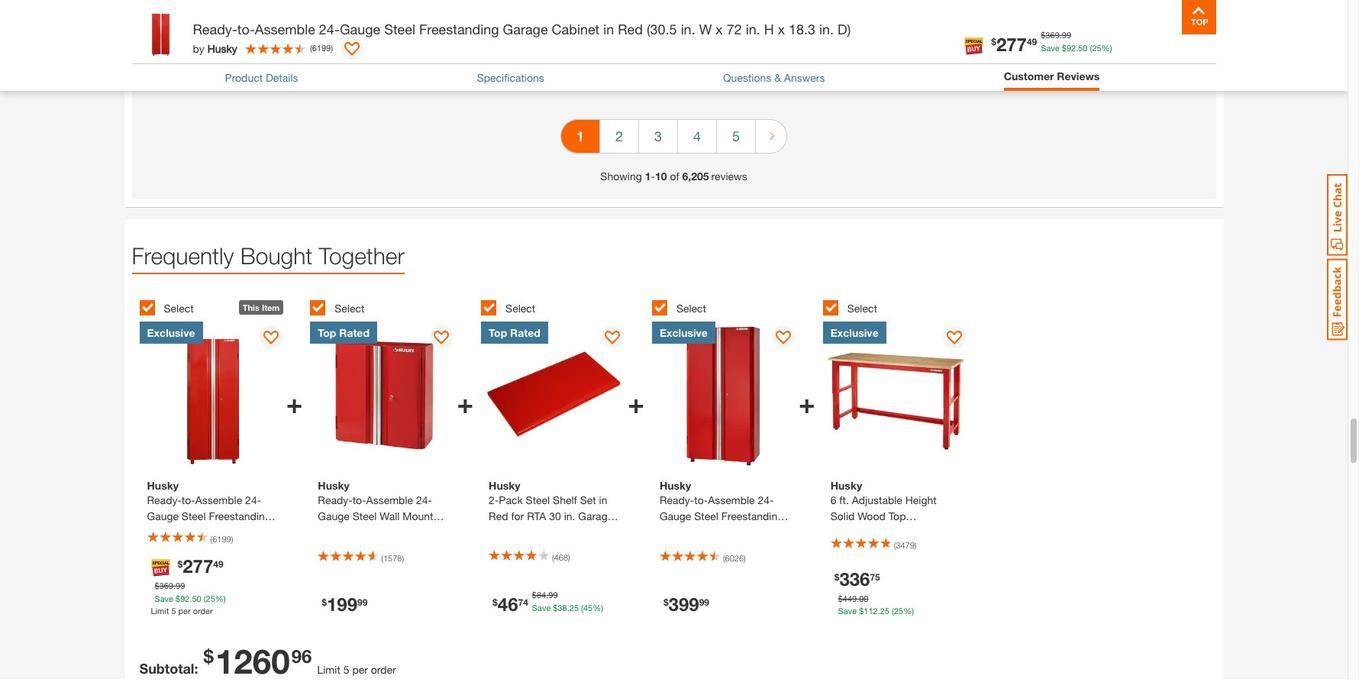 Task type: vqa. For each thing, say whether or not it's contained in the screenshot.
) inside the 5 / 5 GROUP
yes



Task type: describe. For each thing, give the bounding box(es) containing it.
( inside $ 369 . 99 save $ 92 . 50 ( 25 %) limit 5 per order
[[204, 593, 206, 603]]

select for husky 2-pack steel shelf set in red for rta 30 in. garage cabinet
[[506, 302, 536, 315]]

0 vertical spatial 18.3
[[789, 21, 816, 37]]

2
[[616, 128, 623, 144]]

( 468 )
[[552, 553, 571, 562]]

husky ready-to-assemble 24- gauge steel freestanding garage cabinet in red (36.6 in. w x 72 in. h x 18.3 in. d)
[[660, 479, 791, 571]]

ready
[[831, 542, 861, 555]]

0 horizontal spatial to-
[[237, 21, 255, 37]]

+ for husky ready-to-assemble 24- gauge steel wall mounted garage cabinet in red (28 in. w x 29.7 in. h x 12 in. d)
[[457, 387, 474, 419]]

1 horizontal spatial 277
[[997, 33, 1028, 55]]

0 vertical spatial freestanding
[[419, 21, 499, 37]]

red inside husky ready-to-assemble 24- gauge steel wall mounted garage cabinet in red (28 in. w x 29.7 in. h x 12 in. d)
[[408, 526, 427, 539]]

$ 369 . 99 save $ 92 . 50 ( 25 %) limit 5 per order
[[151, 581, 226, 616]]

$ 199 99
[[322, 593, 368, 615]]

ready-to-assemble 24-gauge steel freestanding garage cabinet in red (30.5 in. w x 72 in. h x 18.3 in. d)
[[193, 21, 851, 37]]

99 inside $ 369 . 99 save $ 92 . 50 ( 25 %)
[[1063, 30, 1072, 40]]

product
[[225, 71, 263, 84]]

display image for husky ready-to-assemble 24- gauge steel wall mounted garage cabinet in red (28 in. w x 29.7 in. h x 12 in. d)
[[434, 331, 450, 346]]

x right (30.5
[[716, 21, 723, 37]]

select for husky 6 ft. adjustable height solid wood top workbench in red for ready to assemble steel garage storage system
[[848, 302, 878, 315]]

( inside $ 449 . 00 save $ 112 . 25 ( 25 %)
[[892, 606, 895, 616]]

5 link
[[717, 120, 756, 153]]

199
[[327, 593, 358, 615]]

1
[[645, 170, 651, 183]]

exclusive inside 1 / 5 group
[[147, 326, 195, 339]]

for inside the husky 6 ft. adjustable height solid wood top workbench in red for ready to assemble steel garage storage system
[[922, 526, 935, 539]]

workbench
[[831, 526, 885, 539]]

red inside husky ready-to-assemble 24- gauge steel freestanding garage cabinet in red (36.6 in. w x 72 in. h x 18.3 in. d)
[[750, 526, 769, 539]]

to
[[864, 542, 874, 555]]

99 inside $ 369 . 99 save $ 92 . 50 ( 25 %) limit 5 per order
[[176, 581, 185, 591]]

( inside $ 46 74 $ 84 . 99 save $ 38 . 25 ( 45 %)
[[581, 603, 584, 613]]

navigation containing 2
[[561, 109, 788, 168]]

set
[[580, 494, 596, 507]]

0 vertical spatial $ 277 49
[[992, 33, 1038, 55]]

assemble inside husky ready-to-assemble 24- gauge steel freestanding garage cabinet in red (36.6 in. w x 72 in. h x 18.3 in. d)
[[708, 494, 755, 507]]

husky 6 ft. adjustable height solid wood top workbench in red for ready to assemble steel garage storage system
[[831, 479, 951, 571]]

frequently bought together
[[132, 242, 405, 269]]

save for $ 369 . 99 save $ 92 . 50 ( 25 %)
[[1042, 42, 1060, 52]]

6199
[[312, 43, 331, 53]]

in inside husky ready-to-assemble 24- gauge steel freestanding garage cabinet in red (36.6 in. w x 72 in. h x 18.3 in. d)
[[738, 526, 747, 539]]

gauge for 399
[[660, 510, 692, 523]]

$ 449 . 00 save $ 112 . 25 ( 25 %)
[[839, 593, 914, 616]]

38
[[558, 603, 567, 613]]

system
[[910, 558, 945, 571]]

336
[[840, 568, 871, 590]]

3479
[[896, 541, 915, 550]]

$ 399 99
[[664, 593, 710, 615]]

save for $ 449 . 00 save $ 112 . 25 ( 25 %)
[[839, 606, 857, 616]]

96
[[292, 645, 312, 667]]

x left 29.7 at the left
[[345, 542, 351, 555]]

50 for $ 369 . 99 save $ 92 . 50 ( 25 %) limit 5 per order
[[192, 593, 201, 603]]

3 / 5 group
[[481, 291, 645, 637]]

husky for husky 6 ft. adjustable height solid wood top workbench in red for ready to assemble steel garage storage system
[[831, 479, 863, 492]]

( inside 4 / 5 group
[[723, 553, 725, 563]]

red inside 'husky 2-pack steel shelf set in red for rta 30 in. garage cabinet'
[[489, 510, 508, 523]]

display image
[[776, 331, 792, 346]]

0 horizontal spatial 24-
[[319, 21, 340, 37]]

height
[[906, 494, 937, 507]]

468
[[554, 553, 568, 562]]

solid
[[831, 510, 855, 523]]

0 vertical spatial 72
[[727, 21, 742, 37]]

-
[[651, 170, 655, 183]]

homedepotcustomer
[[154, 36, 259, 49]]

select for husky ready-to-assemble 24- gauge steel wall mounted garage cabinet in red (28 in. w x 29.7 in. h x 12 in. d)
[[335, 302, 365, 315]]

top for husky 2-pack steel shelf set in red for rta 30 in. garage cabinet
[[489, 326, 507, 339]]

ft.
[[840, 494, 849, 507]]

limit 5 per order
[[317, 663, 396, 676]]

adjustable
[[852, 494, 903, 507]]

husky for husky ready-to-assemble 24- gauge steel freestanding garage cabinet in red (36.6 in. w x 72 in. h x 18.3 in. d)
[[660, 479, 692, 492]]

garage inside husky ready-to-assemble 24- gauge steel wall mounted garage cabinet in red (28 in. w x 29.7 in. h x 12 in. d)
[[318, 526, 353, 539]]

husky 2-pack steel shelf set in red for rta 30 in. garage cabinet
[[489, 479, 614, 539]]

for inside 'husky 2-pack steel shelf set in red for rta 30 in. garage cabinet'
[[511, 510, 524, 523]]

2 link
[[600, 120, 639, 153]]

w inside husky ready-to-assemble 24- gauge steel freestanding garage cabinet in red (36.6 in. w x 72 in. h x 18.3 in. d)
[[701, 542, 711, 555]]

exclusive for husky ready-to-assemble 24- gauge steel freestanding garage cabinet in red (36.6 in. w x 72 in. h x 18.3 in. d)
[[660, 326, 708, 339]]

45
[[584, 603, 593, 613]]

92 for $ 369 . 99 save $ 92 . 50 ( 25 %) limit 5 per order
[[180, 593, 190, 603]]

select for husky ready-to-assemble 24- gauge steel freestanding garage cabinet in red (36.6 in. w x 72 in. h x 18.3 in. d)
[[677, 302, 707, 315]]

74
[[518, 596, 529, 608]]

assemble inside husky ready-to-assemble 24- gauge steel wall mounted garage cabinet in red (28 in. w x 29.7 in. h x 12 in. d)
[[366, 494, 413, 507]]

6026
[[725, 553, 744, 563]]

product details
[[225, 71, 298, 84]]

( 1578 )
[[381, 553, 404, 563]]

display image for husky 6 ft. adjustable height solid wood top workbench in red for ready to assemble steel garage storage system
[[947, 331, 963, 346]]

1 / 5 group
[[139, 291, 303, 637]]

0 horizontal spatial ready-
[[193, 21, 237, 37]]

ready-to-assemble 24-gauge steel freestanding garage cabinet in red (36.6 in. w x 72 in. h x 18.3 in. d) image
[[652, 322, 799, 469]]

25 for $ 369 . 99 save $ 92 . 50 ( 25 %)
[[1093, 42, 1102, 52]]

feedback link image
[[1328, 258, 1348, 341]]

husky ready-to-assemble 24- gauge steel wall mounted garage cabinet in red (28 in. w x 29.7 in. h x 12 in. d)
[[318, 479, 446, 571]]

by for by husky
[[193, 42, 205, 55]]

4 / 5 group
[[652, 291, 816, 637]]

99 inside $ 199 99
[[358, 596, 368, 608]]

top for husky ready-to-assemble 24- gauge steel wall mounted garage cabinet in red (28 in. w x 29.7 in. h x 12 in. d)
[[318, 326, 336, 339]]

) for husky ready-to-assemble 24- gauge steel wall mounted garage cabinet in red (28 in. w x 29.7 in. h x 12 in. d)
[[402, 553, 404, 563]]

d) inside husky ready-to-assemble 24- gauge steel freestanding garage cabinet in red (36.6 in. w x 72 in. h x 18.3 in. d)
[[674, 558, 685, 571]]

by for by homedepotcustomer
[[139, 35, 151, 48]]

frequently
[[132, 242, 234, 269]]

this
[[243, 303, 260, 313]]

rated for husky 2-pack steel shelf set in red for rta 30 in. garage cabinet
[[510, 326, 541, 339]]

&
[[775, 71, 782, 84]]

+ inside 1 / 5 group
[[286, 387, 303, 419]]

reviews
[[1058, 70, 1100, 83]]

h inside husky ready-to-assemble 24- gauge steel wall mounted garage cabinet in red (28 in. w x 29.7 in. h x 12 in. d)
[[392, 542, 399, 555]]

49 inside 1 / 5 group
[[213, 558, 224, 570]]

24- for 199
[[416, 494, 432, 507]]

showing
[[601, 170, 642, 183]]

84
[[537, 590, 546, 600]]

( 6026 )
[[723, 553, 746, 563]]

wood
[[858, 510, 886, 523]]

questions & answers
[[723, 71, 825, 84]]

$ 46 74 $ 84 . 99 save $ 38 . 25 ( 45 %)
[[493, 590, 604, 615]]

5 inside $ 369 . 99 save $ 92 . 50 ( 25 %) limit 5 per order
[[171, 606, 176, 616]]

ready- for 199
[[318, 494, 353, 507]]

by homedepotcustomer
[[139, 35, 259, 49]]

18.3 inside husky ready-to-assemble 24- gauge steel freestanding garage cabinet in red (36.6 in. w x 72 in. h x 18.3 in. d)
[[771, 542, 791, 555]]

ready- for 399
[[660, 494, 695, 507]]

reviews
[[712, 170, 748, 183]]

277 inside 1 / 5 group
[[183, 556, 213, 577]]

449
[[843, 593, 857, 603]]

top rated for husky 2-pack steel shelf set in red for rta 30 in. garage cabinet
[[489, 326, 541, 339]]

item
[[262, 303, 280, 313]]

steel inside 'husky 2-pack steel shelf set in red for rta 30 in. garage cabinet'
[[526, 494, 550, 507]]

1 horizontal spatial per
[[352, 663, 368, 676]]

rta
[[527, 510, 546, 523]]

112
[[864, 606, 878, 616]]

d) inside husky ready-to-assemble 24- gauge steel wall mounted garage cabinet in red (28 in. w x 29.7 in. h x 12 in. d)
[[318, 558, 328, 571]]

in. inside 'husky 2-pack steel shelf set in red for rta 30 in. garage cabinet'
[[564, 510, 576, 523]]

customer
[[1004, 70, 1055, 83]]

( 6199 )
[[310, 43, 333, 53]]

homedepotcustomer button
[[154, 34, 259, 50]]

x left 12
[[402, 542, 408, 555]]

red inside the husky 6 ft. adjustable height solid wood top workbench in red for ready to assemble steel garage storage system
[[900, 526, 919, 539]]

this item
[[243, 303, 280, 313]]

%) for $ 369 . 99 save $ 92 . 50 ( 25 %)
[[1102, 42, 1113, 52]]

6 ft. adjustable height solid wood top workbench in red for ready to assemble steel garage storage system image
[[823, 322, 970, 469]]

assemble inside the husky 6 ft. adjustable height solid wood top workbench in red for ready to assemble steel garage storage system
[[877, 542, 924, 555]]

(30.5
[[647, 21, 677, 37]]

2 / 5 group
[[310, 291, 474, 637]]

steel inside husky ready-to-assemble 24- gauge steel wall mounted garage cabinet in red (28 in. w x 29.7 in. h x 12 in. d)
[[353, 510, 377, 523]]

live chat image
[[1328, 174, 1348, 256]]

0 vertical spatial 49
[[1028, 35, 1038, 47]]

in inside husky ready-to-assemble 24- gauge steel wall mounted garage cabinet in red (28 in. w x 29.7 in. h x 12 in. d)
[[396, 526, 405, 539]]

00
[[860, 593, 869, 603]]



Task type: locate. For each thing, give the bounding box(es) containing it.
18.3
[[789, 21, 816, 37], [771, 542, 791, 555]]

3 select from the left
[[506, 302, 536, 315]]

0 horizontal spatial by
[[139, 35, 151, 48]]

select inside the 5 / 5 'group'
[[848, 302, 878, 315]]

%) inside $ 369 . 99 save $ 92 . 50 ( 25 %)
[[1102, 42, 1113, 52]]

husky inside husky ready-to-assemble 24- gauge steel freestanding garage cabinet in red (36.6 in. w x 72 in. h x 18.3 in. d)
[[660, 479, 692, 492]]

25 for $ 369 . 99 save $ 92 . 50 ( 25 %) limit 5 per order
[[206, 593, 215, 603]]

2 horizontal spatial 24-
[[758, 494, 774, 507]]

product image image
[[136, 8, 185, 57]]

1 vertical spatial 72
[[722, 542, 734, 555]]

72 right (36.6
[[722, 542, 734, 555]]

5 right the 4
[[733, 128, 740, 144]]

cabinet inside 'husky 2-pack steel shelf set in red for rta 30 in. garage cabinet'
[[489, 526, 526, 539]]

freestanding inside husky ready-to-assemble 24- gauge steel freestanding garage cabinet in red (36.6 in. w x 72 in. h x 18.3 in. d)
[[722, 510, 784, 523]]

top rated inside 2 / 5 group
[[318, 326, 370, 339]]

in inside 'husky 2-pack steel shelf set in red for rta 30 in. garage cabinet'
[[599, 494, 608, 507]]

6,205
[[683, 170, 709, 183]]

%) for $ 369 . 99 save $ 92 . 50 ( 25 %) limit 5 per order
[[215, 593, 226, 603]]

1 vertical spatial limit
[[317, 663, 341, 676]]

1 vertical spatial 5
[[171, 606, 176, 616]]

top rated inside 3 / 5 'group'
[[489, 326, 541, 339]]

exclusive
[[147, 326, 195, 339], [660, 326, 708, 339], [831, 326, 879, 339]]

25 inside $ 46 74 $ 84 . 99 save $ 38 . 25 ( 45 %)
[[570, 603, 579, 613]]

save inside $ 369 . 99 save $ 92 . 50 ( 25 %)
[[1042, 42, 1060, 52]]

(28
[[430, 526, 445, 539]]

6
[[831, 494, 837, 507]]

+ for husky ready-to-assemble 24- gauge steel freestanding garage cabinet in red (36.6 in. w x 72 in. h x 18.3 in. d)
[[799, 387, 816, 419]]

in inside the husky 6 ft. adjustable height solid wood top workbench in red for ready to assemble steel garage storage system
[[888, 526, 897, 539]]

$ 277 49 inside 1 / 5 group
[[178, 556, 224, 577]]

by husky
[[193, 42, 238, 55]]

0 vertical spatial 50
[[1079, 42, 1088, 52]]

rated for husky ready-to-assemble 24- gauge steel wall mounted garage cabinet in red (28 in. w x 29.7 in. h x 12 in. d)
[[339, 326, 370, 339]]

) for husky 2-pack steel shelf set in red for rta 30 in. garage cabinet
[[568, 553, 571, 562]]

0 vertical spatial per
[[178, 606, 191, 616]]

+ inside 3 / 5 'group'
[[628, 387, 645, 419]]

1 horizontal spatial for
[[922, 526, 935, 539]]

for down pack
[[511, 510, 524, 523]]

gauge for 199
[[318, 510, 350, 523]]

0 horizontal spatial rated
[[339, 326, 370, 339]]

select
[[164, 302, 194, 315], [335, 302, 365, 315], [506, 302, 536, 315], [677, 302, 707, 315], [848, 302, 878, 315]]

5 up subtotal:
[[171, 606, 176, 616]]

customer reviews button
[[1004, 68, 1100, 87], [1004, 68, 1100, 84]]

0 vertical spatial 277
[[997, 33, 1028, 55]]

x up the '&'
[[778, 21, 785, 37]]

to- inside husky ready-to-assemble 24- gauge steel wall mounted garage cabinet in red (28 in. w x 29.7 in. h x 12 in. d)
[[353, 494, 366, 507]]

in right set
[[599, 494, 608, 507]]

0 vertical spatial 369
[[1046, 30, 1060, 40]]

garage
[[503, 21, 548, 37], [579, 510, 614, 523], [318, 526, 353, 539], [660, 526, 695, 539], [831, 558, 866, 571]]

0 horizontal spatial 5
[[171, 606, 176, 616]]

1 vertical spatial order
[[371, 663, 396, 676]]

369 for $ 369 . 99 save $ 92 . 50 ( 25 %)
[[1046, 30, 1060, 40]]

save inside $ 369 . 99 save $ 92 . 50 ( 25 %) limit 5 per order
[[155, 593, 173, 603]]

3 exclusive from the left
[[831, 326, 879, 339]]

steel inside husky ready-to-assemble 24- gauge steel freestanding garage cabinet in red (36.6 in. w x 72 in. h x 18.3 in. d)
[[695, 510, 719, 523]]

2 horizontal spatial 5
[[733, 128, 740, 144]]

husky inside 'husky 2-pack steel shelf set in red for rta 30 in. garage cabinet'
[[489, 479, 521, 492]]

3 + from the left
[[628, 387, 645, 419]]

navigation
[[561, 109, 788, 168]]

bought
[[240, 242, 313, 269]]

by inside "by homedepotcustomer"
[[139, 35, 151, 48]]

4 + from the left
[[799, 387, 816, 419]]

garage inside husky ready-to-assemble 24- gauge steel freestanding garage cabinet in red (36.6 in. w x 72 in. h x 18.3 in. d)
[[660, 526, 695, 539]]

369
[[1046, 30, 1060, 40], [159, 581, 173, 591]]

save up customer reviews
[[1042, 42, 1060, 52]]

of
[[670, 170, 680, 183]]

per up subtotal:
[[178, 606, 191, 616]]

assemble up the ( 6199 )
[[255, 21, 315, 37]]

92 up the "reviews"
[[1067, 42, 1077, 52]]

1 horizontal spatial by
[[193, 42, 205, 55]]

2 horizontal spatial exclusive
[[831, 326, 879, 339]]

1578
[[383, 553, 402, 563]]

0 vertical spatial order
[[193, 606, 213, 616]]

1 horizontal spatial order
[[371, 663, 396, 676]]

gauge
[[340, 21, 381, 37], [318, 510, 350, 523], [660, 510, 692, 523]]

for
[[511, 510, 524, 523], [922, 526, 935, 539]]

subtotal:
[[139, 660, 198, 677]]

) inside 2 / 5 group
[[402, 553, 404, 563]]

) inside the 5 / 5 'group'
[[915, 541, 917, 550]]

2-pack steel shelf set in red for rta 30 in. garage cabinet image
[[481, 322, 628, 469]]

( inside 2 / 5 group
[[381, 553, 383, 563]]

75
[[871, 571, 881, 582]]

limit right '96'
[[317, 663, 341, 676]]

1 vertical spatial freestanding
[[722, 510, 784, 523]]

92 up subtotal:
[[180, 593, 190, 603]]

24- inside husky ready-to-assemble 24- gauge steel wall mounted garage cabinet in red (28 in. w x 29.7 in. h x 12 in. d)
[[416, 494, 432, 507]]

25
[[1093, 42, 1102, 52], [206, 593, 215, 603], [570, 603, 579, 613], [881, 606, 890, 616], [895, 606, 904, 616]]

ready-to-assemble 24-gauge steel wall mounted garage cabinet in red (28 in. w x 29.7 in. h x 12 in. d) image
[[310, 322, 457, 469]]

) inside 4 / 5 group
[[744, 553, 746, 563]]

1 horizontal spatial ready-
[[318, 494, 353, 507]]

order
[[193, 606, 213, 616], [371, 663, 396, 676]]

25 inside $ 369 . 99 save $ 92 . 50 ( 25 %)
[[1093, 42, 1102, 52]]

4 link
[[678, 120, 717, 153]]

husky for husky 2-pack steel shelf set in red for rta 30 in. garage cabinet
[[489, 479, 521, 492]]

24- left "6" at the right
[[758, 494, 774, 507]]

select inside 1 / 5 group
[[164, 302, 194, 315]]

18.3 up the answers
[[789, 21, 816, 37]]

1 horizontal spatial 5
[[344, 663, 350, 676]]

1 horizontal spatial freestanding
[[722, 510, 784, 523]]

%) inside $ 449 . 00 save $ 112 . 25 ( 25 %)
[[904, 606, 914, 616]]

369 inside $ 369 . 99 save $ 92 . 50 ( 25 %) limit 5 per order
[[159, 581, 173, 591]]

10
[[655, 170, 667, 183]]

ready- inside husky ready-to-assemble 24- gauge steel freestanding garage cabinet in red (36.6 in. w x 72 in. h x 18.3 in. d)
[[660, 494, 695, 507]]

steel
[[384, 21, 416, 37], [526, 494, 550, 507], [353, 510, 377, 523], [695, 510, 719, 523], [927, 542, 951, 555]]

1 horizontal spatial exclusive
[[660, 326, 708, 339]]

specifications
[[477, 71, 545, 84]]

$ 336 75
[[835, 568, 881, 590]]

save for $ 369 . 99 save $ 92 . 50 ( 25 %) limit 5 per order
[[155, 593, 173, 603]]

questions & answers button
[[723, 69, 825, 85], [723, 69, 825, 85]]

1 horizontal spatial 49
[[1028, 35, 1038, 47]]

together
[[319, 242, 405, 269]]

x left 6026 at bottom
[[714, 542, 719, 555]]

0 horizontal spatial for
[[511, 510, 524, 523]]

2-
[[489, 494, 499, 507]]

mounted
[[403, 510, 446, 523]]

to- for 399
[[695, 494, 708, 507]]

1 vertical spatial for
[[922, 526, 935, 539]]

top inside the husky 6 ft. adjustable height solid wood top workbench in red for ready to assemble steel garage storage system
[[889, 510, 906, 523]]

5 / 5 group
[[823, 291, 987, 637]]

277 up $ 369 . 99 save $ 92 . 50 ( 25 %) limit 5 per order
[[183, 556, 213, 577]]

freestanding
[[419, 21, 499, 37], [722, 510, 784, 523]]

277 up customer
[[997, 33, 1028, 55]]

399
[[669, 593, 700, 615]]

h
[[764, 21, 774, 37], [392, 542, 399, 555], [751, 542, 759, 555]]

garage inside the husky 6 ft. adjustable height solid wood top workbench in red for ready to assemble steel garage storage system
[[831, 558, 866, 571]]

50 up the "reviews"
[[1079, 42, 1088, 52]]

) inside 3 / 5 'group'
[[568, 553, 571, 562]]

to- for 199
[[353, 494, 366, 507]]

72
[[727, 21, 742, 37], [722, 542, 734, 555]]

99
[[1063, 30, 1072, 40], [176, 581, 185, 591], [549, 590, 558, 600], [358, 596, 368, 608], [700, 596, 710, 608]]

storage
[[869, 558, 907, 571]]

277
[[997, 33, 1028, 55], [183, 556, 213, 577]]

369 inside $ 369 . 99 save $ 92 . 50 ( 25 %)
[[1046, 30, 1060, 40]]

%) inside $ 369 . 99 save $ 92 . 50 ( 25 %) limit 5 per order
[[215, 593, 226, 603]]

1 rated from the left
[[339, 326, 370, 339]]

red
[[618, 21, 643, 37], [489, 510, 508, 523], [408, 526, 427, 539], [750, 526, 769, 539], [900, 526, 919, 539]]

0 horizontal spatial freestanding
[[419, 21, 499, 37]]

0 horizontal spatial 92
[[180, 593, 190, 603]]

92
[[1067, 42, 1077, 52], [180, 593, 190, 603]]

select inside 2 / 5 group
[[335, 302, 365, 315]]

freestanding up specifications
[[419, 21, 499, 37]]

0 horizontal spatial order
[[193, 606, 213, 616]]

1 vertical spatial 369
[[159, 581, 173, 591]]

0 horizontal spatial 369
[[159, 581, 173, 591]]

top inside 2 / 5 group
[[318, 326, 336, 339]]

( inside $ 369 . 99 save $ 92 . 50 ( 25 %)
[[1091, 42, 1093, 52]]

1 horizontal spatial to-
[[353, 494, 366, 507]]

2 top rated from the left
[[489, 326, 541, 339]]

1 select from the left
[[164, 302, 194, 315]]

steel inside the husky 6 ft. adjustable height solid wood top workbench in red for ready to assemble steel garage storage system
[[927, 542, 951, 555]]

1 horizontal spatial 50
[[1079, 42, 1088, 52]]

order inside $ 369 . 99 save $ 92 . 50 ( 25 %) limit 5 per order
[[193, 606, 213, 616]]

99 inside $ 399 99
[[700, 596, 710, 608]]

1 vertical spatial 50
[[192, 593, 201, 603]]

29.7
[[354, 542, 375, 555]]

5 select from the left
[[848, 302, 878, 315]]

shelf
[[553, 494, 577, 507]]

) for husky 6 ft. adjustable height solid wood top workbench in red for ready to assemble steel garage storage system
[[915, 541, 917, 550]]

+ inside 4 / 5 group
[[799, 387, 816, 419]]

rated inside 3 / 5 'group'
[[510, 326, 541, 339]]

1 horizontal spatial rated
[[510, 326, 541, 339]]

24- up 6199
[[319, 21, 340, 37]]

rated inside 2 / 5 group
[[339, 326, 370, 339]]

49 up $ 369 . 99 save $ 92 . 50 ( 25 %) limit 5 per order
[[213, 558, 224, 570]]

0 horizontal spatial top rated
[[318, 326, 370, 339]]

1 horizontal spatial $ 277 49
[[992, 33, 1038, 55]]

0 vertical spatial for
[[511, 510, 524, 523]]

gauge inside husky ready-to-assemble 24- gauge steel freestanding garage cabinet in red (36.6 in. w x 72 in. h x 18.3 in. d)
[[660, 510, 692, 523]]

in up 3479
[[888, 526, 897, 539]]

top inside 3 / 5 'group'
[[489, 326, 507, 339]]

$ 369 . 99 save $ 92 . 50 ( 25 %)
[[1042, 30, 1113, 52]]

exclusive inside 4 / 5 group
[[660, 326, 708, 339]]

showing 1 - 10 of 6,205 reviews
[[601, 170, 748, 183]]

limit
[[151, 606, 169, 616], [317, 663, 341, 676]]

assemble
[[255, 21, 315, 37], [366, 494, 413, 507], [708, 494, 755, 507], [877, 542, 924, 555]]

25 inside $ 369 . 99 save $ 92 . 50 ( 25 %) limit 5 per order
[[206, 593, 215, 603]]

by right product image
[[193, 42, 205, 55]]

save down 84 in the left of the page
[[532, 603, 551, 613]]

h inside husky ready-to-assemble 24- gauge steel freestanding garage cabinet in red (36.6 in. w x 72 in. h x 18.3 in. d)
[[751, 542, 759, 555]]

50 up subtotal:
[[192, 593, 201, 603]]

1 vertical spatial 49
[[213, 558, 224, 570]]

49 up customer
[[1028, 35, 1038, 47]]

1 horizontal spatial d)
[[674, 558, 685, 571]]

1 vertical spatial 92
[[180, 593, 190, 603]]

$ inside $ 336 75
[[835, 571, 840, 582]]

0 horizontal spatial exclusive
[[147, 326, 195, 339]]

) for husky ready-to-assemble 24- gauge steel freestanding garage cabinet in red (36.6 in. w x 72 in. h x 18.3 in. d)
[[744, 553, 746, 563]]

assemble up storage
[[877, 542, 924, 555]]

rated
[[339, 326, 370, 339], [510, 326, 541, 339]]

+ inside 2 / 5 group
[[457, 387, 474, 419]]

save inside $ 46 74 $ 84 . 99 save $ 38 . 25 ( 45 %)
[[532, 603, 551, 613]]

cabinet
[[552, 21, 600, 37], [356, 526, 393, 539], [489, 526, 526, 539], [698, 526, 735, 539]]

limit inside $ 369 . 99 save $ 92 . 50 ( 25 %) limit 5 per order
[[151, 606, 169, 616]]

w right (30.5
[[700, 21, 712, 37]]

gauge inside husky ready-to-assemble 24- gauge steel wall mounted garage cabinet in red (28 in. w x 29.7 in. h x 12 in. d)
[[318, 510, 350, 523]]

2 vertical spatial 5
[[344, 663, 350, 676]]

12
[[411, 542, 423, 555]]

in left (30.5
[[604, 21, 614, 37]]

0 horizontal spatial 277
[[183, 556, 213, 577]]

h up "questions & answers"
[[764, 21, 774, 37]]

husky inside husky ready-to-assemble 24- gauge steel wall mounted garage cabinet in red (28 in. w x 29.7 in. h x 12 in. d)
[[318, 479, 350, 492]]

top
[[318, 326, 336, 339], [489, 326, 507, 339], [889, 510, 906, 523]]

display image
[[345, 42, 360, 57], [263, 331, 279, 346], [434, 331, 450, 346], [605, 331, 621, 346], [947, 331, 963, 346]]

0 horizontal spatial 49
[[213, 558, 224, 570]]

1 horizontal spatial top
[[489, 326, 507, 339]]

$ 277 49 up $ 369 . 99 save $ 92 . 50 ( 25 %) limit 5 per order
[[178, 556, 224, 577]]

0 vertical spatial 5
[[733, 128, 740, 144]]

%) inside $ 46 74 $ 84 . 99 save $ 38 . 25 ( 45 %)
[[593, 603, 604, 613]]

per inside $ 369 . 99 save $ 92 . 50 ( 25 %) limit 5 per order
[[178, 606, 191, 616]]

2 + from the left
[[457, 387, 474, 419]]

husky
[[208, 42, 238, 55], [318, 479, 350, 492], [489, 479, 521, 492], [660, 479, 692, 492], [831, 479, 863, 492]]

25 for $ 449 . 00 save $ 112 . 25 ( 25 %)
[[895, 606, 904, 616]]

4
[[694, 128, 701, 144]]

1 vertical spatial $ 277 49
[[178, 556, 224, 577]]

save up subtotal:
[[155, 593, 173, 603]]

save inside $ 449 . 00 save $ 112 . 25 ( 25 %)
[[839, 606, 857, 616]]

cabinet inside husky ready-to-assemble 24- gauge steel wall mounted garage cabinet in red (28 in. w x 29.7 in. h x 12 in. d)
[[356, 526, 393, 539]]

( 3479 )
[[894, 541, 917, 550]]

1 horizontal spatial 24-
[[416, 494, 432, 507]]

product details button
[[225, 69, 298, 85], [225, 69, 298, 85]]

w inside husky ready-to-assemble 24- gauge steel wall mounted garage cabinet in red (28 in. w x 29.7 in. h x 12 in. d)
[[332, 542, 342, 555]]

0 horizontal spatial per
[[178, 606, 191, 616]]

2 select from the left
[[335, 302, 365, 315]]

answers
[[784, 71, 825, 84]]

2 horizontal spatial d)
[[838, 21, 851, 37]]

30
[[549, 510, 561, 523]]

limit up subtotal:
[[151, 606, 169, 616]]

for up system
[[922, 526, 935, 539]]

garage inside 'husky 2-pack steel shelf set in red for rta 30 in. garage cabinet'
[[579, 510, 614, 523]]

per right '96'
[[352, 663, 368, 676]]

0 horizontal spatial top
[[318, 326, 336, 339]]

1 vertical spatial 277
[[183, 556, 213, 577]]

0 horizontal spatial $ 277 49
[[178, 556, 224, 577]]

exclusive for husky 6 ft. adjustable height solid wood top workbench in red for ready to assemble steel garage storage system
[[831, 326, 879, 339]]

display image inside 1 / 5 group
[[263, 331, 279, 346]]

5 right '96'
[[344, 663, 350, 676]]

display image for husky 2-pack steel shelf set in red for rta 30 in. garage cabinet
[[605, 331, 621, 346]]

1 horizontal spatial limit
[[317, 663, 341, 676]]

0 horizontal spatial limit
[[151, 606, 169, 616]]

0 horizontal spatial h
[[392, 542, 399, 555]]

exclusive inside the 5 / 5 'group'
[[831, 326, 879, 339]]

pack
[[499, 494, 523, 507]]

72 up "questions"
[[727, 21, 742, 37]]

$
[[1042, 30, 1046, 40], [992, 35, 997, 47], [1063, 42, 1067, 52], [178, 558, 183, 570], [835, 571, 840, 582], [155, 581, 159, 591], [532, 590, 537, 600], [176, 593, 180, 603], [839, 593, 843, 603], [322, 596, 327, 608], [493, 596, 498, 608], [664, 596, 669, 608], [553, 603, 558, 613], [860, 606, 864, 616], [204, 645, 214, 667]]

2 horizontal spatial to-
[[695, 494, 708, 507]]

assemble up wall
[[366, 494, 413, 507]]

4 select from the left
[[677, 302, 707, 315]]

+ for husky 2-pack steel shelf set in red for rta 30 in. garage cabinet
[[628, 387, 645, 419]]

1 vertical spatial 18.3
[[771, 542, 791, 555]]

cabinet inside husky ready-to-assemble 24- gauge steel freestanding garage cabinet in red (36.6 in. w x 72 in. h x 18.3 in. d)
[[698, 526, 735, 539]]

0 vertical spatial limit
[[151, 606, 169, 616]]

2 rated from the left
[[510, 326, 541, 339]]

1 horizontal spatial h
[[751, 542, 759, 555]]

h left 12
[[392, 542, 399, 555]]

24- for 399
[[758, 494, 774, 507]]

x right 6026 at bottom
[[762, 542, 768, 555]]

freestanding up ( 6026 )
[[722, 510, 784, 523]]

46
[[498, 593, 518, 615]]

1 horizontal spatial top rated
[[489, 326, 541, 339]]

(36.6
[[660, 542, 684, 555]]

in up 6026 at bottom
[[738, 526, 747, 539]]

by left homedepotcustomer button
[[139, 35, 151, 48]]

top button
[[1182, 0, 1217, 34]]

questions
[[723, 71, 772, 84]]

details
[[266, 71, 298, 84]]

h right 6026 at bottom
[[751, 542, 759, 555]]

select inside 4 / 5 group
[[677, 302, 707, 315]]

1 top rated from the left
[[318, 326, 370, 339]]

2 horizontal spatial ready-
[[660, 494, 695, 507]]

3 link
[[639, 120, 678, 153]]

50
[[1079, 42, 1088, 52], [192, 593, 201, 603]]

in down wall
[[396, 526, 405, 539]]

$ inside $ 199 99
[[322, 596, 327, 608]]

top rated for husky ready-to-assemble 24- gauge steel wall mounted garage cabinet in red (28 in. w x 29.7 in. h x 12 in. d)
[[318, 326, 370, 339]]

1 + from the left
[[286, 387, 303, 419]]

92 inside $ 369 . 99 save $ 92 . 50 ( 25 %)
[[1067, 42, 1077, 52]]

specifications button
[[477, 69, 545, 85], [477, 69, 545, 85]]

92 for $ 369 . 99 save $ 92 . 50 ( 25 %)
[[1067, 42, 1077, 52]]

369 for $ 369 . 99 save $ 92 . 50 ( 25 %) limit 5 per order
[[159, 581, 173, 591]]

24- up mounted at the left bottom of page
[[416, 494, 432, 507]]

2 exclusive from the left
[[660, 326, 708, 339]]

%) for $ 449 . 00 save $ 112 . 25 ( 25 %)
[[904, 606, 914, 616]]

1 vertical spatial per
[[352, 663, 368, 676]]

1 horizontal spatial 369
[[1046, 30, 1060, 40]]

$ inside $ 399 99
[[664, 596, 669, 608]]

50 for $ 369 . 99 save $ 92 . 50 ( 25 %)
[[1079, 42, 1088, 52]]

w left 6026 at bottom
[[701, 542, 711, 555]]

18.3 right ( 6026 )
[[771, 542, 791, 555]]

2 horizontal spatial h
[[764, 21, 774, 37]]

wall
[[380, 510, 400, 523]]

customer reviews
[[1004, 70, 1100, 83]]

92 inside $ 369 . 99 save $ 92 . 50 ( 25 %) limit 5 per order
[[180, 593, 190, 603]]

3
[[655, 128, 662, 144]]

72 inside husky ready-to-assemble 24- gauge steel freestanding garage cabinet in red (36.6 in. w x 72 in. h x 18.3 in. d)
[[722, 542, 734, 555]]

$ 277 49 up customer
[[992, 33, 1038, 55]]

0 horizontal spatial 50
[[192, 593, 201, 603]]

0 vertical spatial 92
[[1067, 42, 1077, 52]]

0 horizontal spatial d)
[[318, 558, 328, 571]]

1 horizontal spatial 92
[[1067, 42, 1077, 52]]

save down 449
[[839, 606, 857, 616]]

w left 29.7 at the left
[[332, 542, 342, 555]]

by
[[139, 35, 151, 48], [193, 42, 205, 55]]

assemble up ( 6026 )
[[708, 494, 755, 507]]

select inside 3 / 5 'group'
[[506, 302, 536, 315]]

2 horizontal spatial top
[[889, 510, 906, 523]]

99 inside $ 46 74 $ 84 . 99 save $ 38 . 25 ( 45 %)
[[549, 590, 558, 600]]

1 exclusive from the left
[[147, 326, 195, 339]]

50 inside $ 369 . 99 save $ 92 . 50 ( 25 %) limit 5 per order
[[192, 593, 201, 603]]

husky for husky ready-to-assemble 24- gauge steel wall mounted garage cabinet in red (28 in. w x 29.7 in. h x 12 in. d)
[[318, 479, 350, 492]]



